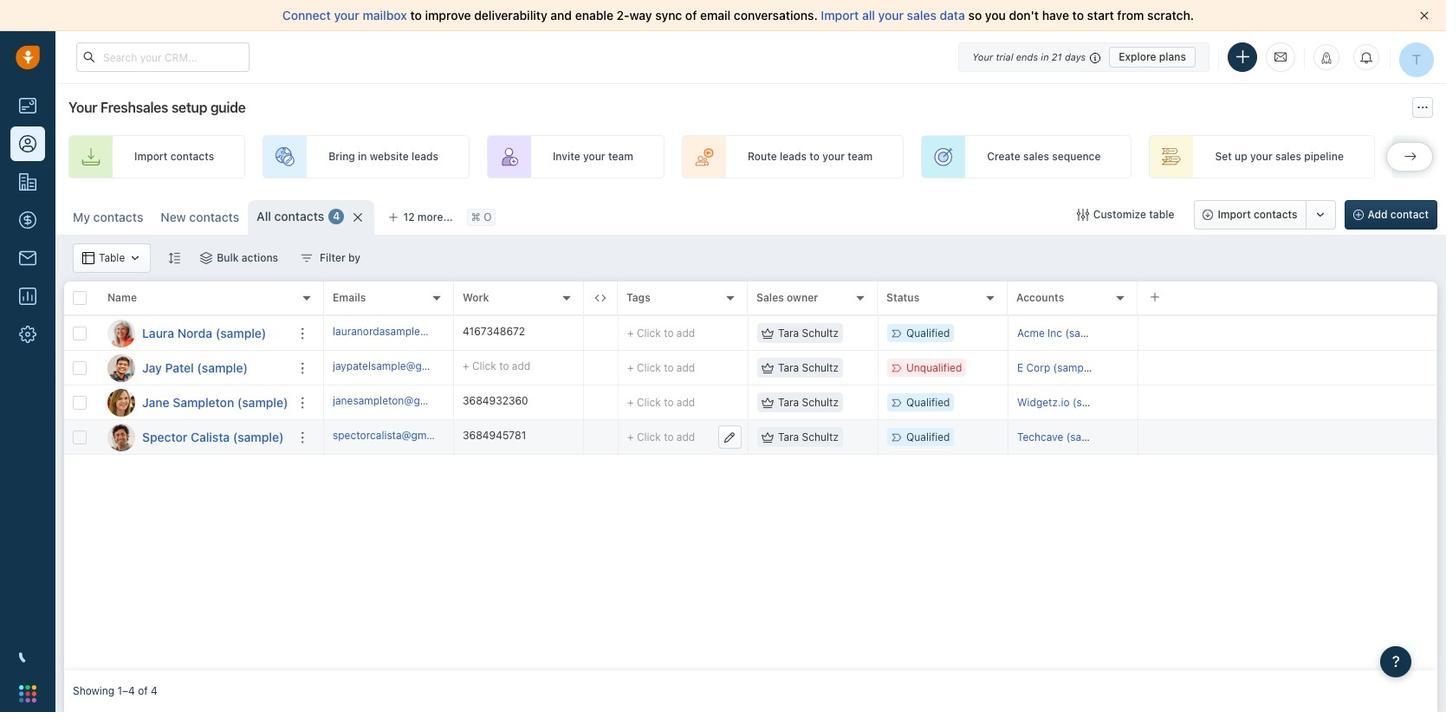 Task type: vqa. For each thing, say whether or not it's contained in the screenshot.
Import contacts link
yes



Task type: describe. For each thing, give the bounding box(es) containing it.
more...
[[418, 211, 453, 224]]

12 more... button
[[379, 205, 463, 230]]

1 vertical spatial 4
[[151, 685, 157, 698]]

accounts
[[1017, 292, 1065, 305]]

customize
[[1093, 208, 1147, 221]]

acme inc (sample) link
[[1017, 327, 1109, 340]]

press space to select this row. row containing spector calista (sample)
[[64, 420, 324, 455]]

2 team from the left
[[848, 150, 873, 163]]

pipeline
[[1305, 150, 1344, 163]]

my
[[73, 210, 90, 224]]

your right all
[[878, 8, 904, 23]]

norda
[[177, 325, 212, 340]]

1–4
[[117, 685, 135, 698]]

2 leads from the left
[[780, 150, 807, 163]]

by
[[348, 251, 361, 264]]

add contact button
[[1345, 200, 1438, 230]]

import contacts button
[[1195, 200, 1307, 230]]

+ click to add cell
[[619, 420, 749, 454]]

create
[[987, 150, 1021, 163]]

and
[[551, 8, 572, 23]]

bulk actions
[[217, 251, 278, 264]]

all
[[862, 8, 875, 23]]

so
[[969, 8, 982, 23]]

customize table button
[[1066, 200, 1186, 230]]

inc
[[1048, 327, 1063, 340]]

press space to select this row. row containing jaypatelsample@gmail.com
[[324, 351, 1438, 386]]

21
[[1052, 51, 1062, 62]]

(sample) down the widgetz.io (sample)
[[1067, 431, 1110, 444]]

techcave
[[1017, 431, 1064, 444]]

invite
[[553, 150, 580, 163]]

jay
[[142, 360, 162, 375]]

qualified for acme inc (sample)
[[907, 327, 950, 340]]

tara schultz for techcave (sample)
[[778, 431, 839, 444]]

press space to select this row. row containing jane sampleton (sample)
[[64, 386, 324, 420]]

spectorcalista@gmail.com
[[333, 429, 462, 442]]

s image
[[107, 423, 135, 451]]

new
[[161, 210, 186, 224]]

contacts inside 'link'
[[170, 150, 214, 163]]

4167348672
[[463, 325, 525, 338]]

name
[[107, 292, 137, 305]]

(sample) for e corp (sample)
[[1054, 361, 1097, 374]]

1 tara from the top
[[778, 327, 799, 340]]

route leads to your team link
[[682, 135, 904, 179]]

deliverability
[[474, 8, 548, 23]]

create sales sequence
[[987, 150, 1101, 163]]

(sample) up "techcave (sample)" link
[[1073, 396, 1116, 409]]

click for + click to add
[[637, 361, 661, 374]]

jay patel (sample)
[[142, 360, 248, 375]]

you
[[985, 8, 1006, 23]]

table
[[1149, 208, 1175, 221]]

all
[[257, 209, 271, 224]]

new contacts
[[161, 210, 239, 224]]

⌘
[[471, 211, 481, 224]]

style_myh0__igzzd8unmi image
[[168, 252, 180, 264]]

laura
[[142, 325, 174, 340]]

e corp (sample) link
[[1017, 361, 1097, 374]]

janesampleton@gmail.com link
[[333, 393, 464, 412]]

name column header
[[99, 282, 324, 316]]

contacts right new
[[189, 210, 239, 224]]

guide
[[210, 100, 246, 115]]

table
[[99, 252, 125, 265]]

jane sampleton (sample) link
[[142, 394, 288, 411]]

showing
[[73, 685, 115, 698]]

table button
[[73, 244, 151, 273]]

add for + click to add
[[677, 361, 695, 374]]

0 vertical spatial in
[[1041, 51, 1049, 62]]

explore plans link
[[1110, 46, 1196, 67]]

(sample) for spector calista (sample)
[[233, 429, 284, 444]]

name row
[[64, 282, 324, 316]]

0 horizontal spatial of
[[138, 685, 148, 698]]

2-
[[617, 8, 630, 23]]

laura norda (sample)
[[142, 325, 266, 340]]

spectorcalista@gmail.com 3684945781
[[333, 429, 526, 442]]

j image
[[107, 389, 135, 416]]

add contact
[[1368, 208, 1429, 221]]

your inside invite your team link
[[583, 150, 606, 163]]

bring in website leads
[[329, 150, 438, 163]]

enable
[[575, 8, 614, 23]]

import contacts for import contacts 'link'
[[134, 150, 214, 163]]

set up your sales pipeline link
[[1150, 135, 1375, 179]]

spectorcalista@gmail.com link
[[333, 428, 462, 446]]

your inside route leads to your team link
[[823, 150, 845, 163]]

tara for janesampleton@gmail.com 3684932360
[[778, 396, 799, 409]]

trial
[[996, 51, 1014, 62]]

import for import contacts button
[[1218, 208, 1251, 221]]

lauranordasample@gmail.com link
[[333, 324, 480, 342]]

your left mailbox on the left top of the page
[[334, 8, 360, 23]]

data
[[940, 8, 965, 23]]

owner
[[787, 292, 818, 305]]

lauranordasample@gmail.com
[[333, 325, 480, 338]]

filter by button
[[290, 244, 372, 273]]

route
[[748, 150, 777, 163]]

0 horizontal spatial sales
[[907, 8, 937, 23]]

⌘ o
[[471, 211, 492, 224]]

to inside cell
[[664, 431, 674, 444]]

12
[[403, 211, 415, 224]]

add for 4167348672
[[677, 327, 695, 340]]

jaypatelsample@gmail.com + click to add
[[333, 360, 531, 373]]

don't
[[1009, 8, 1039, 23]]

your for your trial ends in 21 days
[[973, 51, 993, 62]]

bulk
[[217, 251, 239, 264]]

jaypatelsample@gmail.com
[[333, 360, 466, 373]]

+ for + click to add
[[627, 361, 634, 374]]

+ for 4167348672
[[627, 327, 634, 340]]

freshworks switcher image
[[19, 685, 36, 703]]

filter
[[320, 251, 346, 264]]

add inside cell
[[677, 431, 695, 444]]

sales owner
[[757, 292, 818, 305]]

my contacts
[[73, 210, 143, 224]]

invite your team
[[553, 150, 633, 163]]

click inside cell
[[637, 431, 661, 444]]

press space to select this row. row containing spectorcalista@gmail.com
[[324, 420, 1438, 455]]

+ inside cell
[[627, 431, 634, 444]]

(sample) for acme inc (sample)
[[1066, 327, 1109, 340]]

up
[[1235, 150, 1248, 163]]

+ click to add for 3684932360
[[627, 396, 695, 409]]

work
[[463, 292, 489, 305]]

Search your CRM... text field
[[76, 42, 250, 72]]

email
[[700, 8, 731, 23]]

tara schultz for e corp (sample)
[[778, 361, 839, 374]]

click for 3684932360
[[637, 396, 661, 409]]



Task type: locate. For each thing, give the bounding box(es) containing it.
0 horizontal spatial 4
[[151, 685, 157, 698]]

4 schultz from the top
[[802, 431, 839, 444]]

leads right route
[[780, 150, 807, 163]]

schultz for acme inc (sample)
[[802, 327, 839, 340]]

sales
[[907, 8, 937, 23], [1024, 150, 1050, 163], [1276, 150, 1302, 163]]

tara for jaypatelsample@gmail.com + click to add
[[778, 361, 799, 374]]

e corp (sample)
[[1017, 361, 1097, 374]]

2 horizontal spatial sales
[[1276, 150, 1302, 163]]

container_wx8msf4aqz5i3rn1 image inside filter by button
[[301, 252, 313, 264]]

import inside button
[[1218, 208, 1251, 221]]

your left freshsales
[[68, 100, 97, 115]]

2 vertical spatial qualified
[[907, 431, 950, 444]]

schultz
[[802, 327, 839, 340], [802, 361, 839, 374], [802, 396, 839, 409], [802, 431, 839, 444]]

add
[[1368, 208, 1388, 221]]

import inside 'link'
[[134, 150, 168, 163]]

schultz for techcave (sample)
[[802, 431, 839, 444]]

3 schultz from the top
[[802, 396, 839, 409]]

o
[[484, 211, 492, 224]]

your inside set up your sales pipeline link
[[1251, 150, 1273, 163]]

0 horizontal spatial leads
[[412, 150, 438, 163]]

contacts inside button
[[1254, 208, 1298, 221]]

my contacts button
[[64, 200, 152, 235], [73, 210, 143, 224]]

tara schultz for widgetz.io (sample)
[[778, 396, 839, 409]]

press space to select this row. row containing laura norda (sample)
[[64, 316, 324, 351]]

(sample) down name column header
[[216, 325, 266, 340]]

janesampleton@gmail.com 3684932360
[[333, 394, 528, 407]]

contacts right my
[[93, 210, 143, 224]]

+ click to add for + click to add
[[627, 361, 695, 374]]

1 horizontal spatial import contacts
[[1218, 208, 1298, 221]]

your for your freshsales setup guide
[[68, 100, 97, 115]]

jaypatelsample@gmail.com link
[[333, 359, 466, 377]]

tara
[[778, 327, 799, 340], [778, 361, 799, 374], [778, 396, 799, 409], [778, 431, 799, 444]]

patel
[[165, 360, 194, 375]]

tags
[[627, 292, 651, 305]]

+ click to add
[[627, 327, 695, 340], [627, 361, 695, 374], [627, 396, 695, 409], [627, 431, 695, 444]]

import contacts down set up your sales pipeline link
[[1218, 208, 1298, 221]]

scratch.
[[1148, 8, 1194, 23]]

2 tara from the top
[[778, 361, 799, 374]]

press space to select this row. row containing jay patel (sample)
[[64, 351, 324, 386]]

in right bring
[[358, 150, 367, 163]]

jane
[[142, 395, 170, 410]]

widgetz.io
[[1017, 396, 1070, 409]]

import contacts group
[[1195, 200, 1336, 230]]

container_wx8msf4aqz5i3rn1 image inside customize table button
[[1077, 209, 1089, 221]]

set
[[1215, 150, 1232, 163]]

0 horizontal spatial your
[[68, 100, 97, 115]]

create sales sequence link
[[921, 135, 1132, 179]]

+ click to add inside cell
[[627, 431, 695, 444]]

connect your mailbox link
[[282, 8, 410, 23]]

contact
[[1391, 208, 1429, 221]]

press space to select this row. row containing lauranordasample@gmail.com
[[324, 316, 1438, 351]]

click for 4167348672
[[637, 327, 661, 340]]

(sample) up widgetz.io (sample) link
[[1054, 361, 1097, 374]]

sales left data
[[907, 8, 937, 23]]

1 horizontal spatial team
[[848, 150, 873, 163]]

tara schultz for acme inc (sample)
[[778, 327, 839, 340]]

(sample) for jane sampleton (sample)
[[237, 395, 288, 410]]

techcave (sample) link
[[1017, 431, 1110, 444]]

1 vertical spatial qualified
[[907, 396, 950, 409]]

setup
[[171, 100, 207, 115]]

import left all
[[821, 8, 859, 23]]

janesampleton@gmail.com
[[333, 394, 464, 407]]

contacts right all
[[274, 209, 324, 224]]

sequence
[[1052, 150, 1101, 163]]

1 horizontal spatial of
[[685, 8, 697, 23]]

1 vertical spatial import
[[134, 150, 168, 163]]

add for 3684932360
[[677, 396, 695, 409]]

2 qualified from the top
[[907, 396, 950, 409]]

3684932360
[[463, 394, 528, 407]]

0 vertical spatial of
[[685, 8, 697, 23]]

your left trial
[[973, 51, 993, 62]]

your right up
[[1251, 150, 1273, 163]]

import down your freshsales setup guide
[[134, 150, 168, 163]]

4 tara from the top
[[778, 431, 799, 444]]

sales inside create sales sequence link
[[1024, 150, 1050, 163]]

route leads to your team
[[748, 150, 873, 163]]

import contacts inside button
[[1218, 208, 1298, 221]]

schultz for widgetz.io (sample)
[[802, 396, 839, 409]]

l image
[[107, 319, 135, 347]]

1 qualified from the top
[[907, 327, 950, 340]]

4 up filter by on the top left of page
[[333, 210, 340, 223]]

click
[[637, 327, 661, 340], [472, 360, 496, 373], [637, 361, 661, 374], [637, 396, 661, 409], [637, 431, 661, 444]]

0 vertical spatial import
[[821, 8, 859, 23]]

jane sampleton (sample)
[[142, 395, 288, 410]]

customize table
[[1093, 208, 1175, 221]]

0 horizontal spatial in
[[358, 150, 367, 163]]

sales
[[757, 292, 784, 305]]

filter by
[[320, 251, 361, 264]]

2 tara schultz from the top
[[778, 361, 839, 374]]

way
[[630, 8, 652, 23]]

of right 1–4
[[138, 685, 148, 698]]

spector
[[142, 429, 187, 444]]

3 tara schultz from the top
[[778, 396, 839, 409]]

2 vertical spatial import
[[1218, 208, 1251, 221]]

cell
[[584, 316, 619, 350], [1139, 316, 1438, 350], [584, 351, 619, 385], [1139, 351, 1438, 385], [584, 386, 619, 419], [1139, 386, 1438, 419], [584, 420, 619, 454], [1139, 420, 1438, 454]]

actions
[[242, 251, 278, 264]]

close image
[[1420, 11, 1429, 20]]

(sample) for jay patel (sample)
[[197, 360, 248, 375]]

1 horizontal spatial import
[[821, 8, 859, 23]]

mailbox
[[363, 8, 407, 23]]

12 more...
[[403, 211, 453, 224]]

import contacts
[[134, 150, 214, 163], [1218, 208, 1298, 221]]

corp
[[1027, 361, 1051, 374]]

techcave (sample)
[[1017, 431, 1110, 444]]

4 tara schultz from the top
[[778, 431, 839, 444]]

freshsales
[[100, 100, 168, 115]]

bring
[[329, 150, 355, 163]]

showing 1–4 of 4
[[73, 685, 157, 698]]

import contacts inside 'link'
[[134, 150, 214, 163]]

0 vertical spatial qualified
[[907, 327, 950, 340]]

press space to select this row. row containing janesampleton@gmail.com
[[324, 386, 1438, 420]]

(sample) for laura norda (sample)
[[216, 325, 266, 340]]

1 horizontal spatial 4
[[333, 210, 340, 223]]

0 horizontal spatial import
[[134, 150, 168, 163]]

sales inside set up your sales pipeline link
[[1276, 150, 1302, 163]]

0 vertical spatial your
[[973, 51, 993, 62]]

invite your team link
[[487, 135, 665, 179]]

import for import contacts 'link'
[[134, 150, 168, 163]]

1 vertical spatial of
[[138, 685, 148, 698]]

emails
[[333, 292, 366, 305]]

1 tara schultz from the top
[[778, 327, 839, 340]]

e
[[1017, 361, 1024, 374]]

leads right website on the left top of page
[[412, 150, 438, 163]]

contacts down set up your sales pipeline in the right top of the page
[[1254, 208, 1298, 221]]

bulk actions button
[[189, 244, 290, 273]]

(sample) right the 'sampleton'
[[237, 395, 288, 410]]

grid containing laura norda (sample)
[[64, 280, 1438, 671]]

1 horizontal spatial your
[[973, 51, 993, 62]]

plans
[[1159, 50, 1186, 63]]

explore
[[1119, 50, 1157, 63]]

1 horizontal spatial leads
[[780, 150, 807, 163]]

team
[[608, 150, 633, 163], [848, 150, 873, 163]]

1 horizontal spatial in
[[1041, 51, 1049, 62]]

2 + click to add from the top
[[627, 361, 695, 374]]

2 row group from the left
[[324, 316, 1438, 455]]

ends
[[1016, 51, 1038, 62]]

conversations.
[[734, 8, 818, 23]]

2 schultz from the top
[[802, 361, 839, 374]]

1 horizontal spatial sales
[[1024, 150, 1050, 163]]

0 vertical spatial import contacts
[[134, 150, 214, 163]]

3 qualified from the top
[[907, 431, 950, 444]]

press space to select this row. row
[[64, 316, 324, 351], [324, 316, 1438, 351], [64, 351, 324, 386], [324, 351, 1438, 386], [64, 386, 324, 420], [324, 386, 1438, 420], [64, 420, 324, 455], [324, 420, 1438, 455]]

container_wx8msf4aqz5i3rn1 image inside bulk actions button
[[200, 252, 213, 264]]

leads
[[412, 150, 438, 163], [780, 150, 807, 163]]

4 right 1–4
[[151, 685, 157, 698]]

j image
[[107, 354, 135, 382]]

spector calista (sample) link
[[142, 429, 284, 446]]

of right the sync
[[685, 8, 697, 23]]

0 vertical spatial 4
[[333, 210, 340, 223]]

1 row group from the left
[[64, 316, 324, 455]]

1 vertical spatial your
[[68, 100, 97, 115]]

3 + click to add from the top
[[627, 396, 695, 409]]

3 tara from the top
[[778, 396, 799, 409]]

(sample) up jane sampleton (sample)
[[197, 360, 248, 375]]

calista
[[191, 429, 230, 444]]

row group
[[64, 316, 324, 455], [324, 316, 1438, 455]]

grid
[[64, 280, 1438, 671]]

0 horizontal spatial team
[[608, 150, 633, 163]]

1 vertical spatial in
[[358, 150, 367, 163]]

schultz for e corp (sample)
[[802, 361, 839, 374]]

import contacts link
[[68, 135, 245, 179]]

sampleton
[[173, 395, 234, 410]]

import contacts down setup
[[134, 150, 214, 163]]

in left 21
[[1041, 51, 1049, 62]]

container_wx8msf4aqz5i3rn1 image
[[1077, 209, 1089, 221], [82, 252, 94, 264], [129, 252, 141, 264], [200, 252, 213, 264], [301, 252, 313, 264], [762, 327, 774, 339], [762, 362, 774, 374], [762, 397, 774, 409], [762, 431, 774, 443]]

set up your sales pipeline
[[1215, 150, 1344, 163]]

+ click to add for 4167348672
[[627, 327, 695, 340]]

1 vertical spatial import contacts
[[1218, 208, 1298, 221]]

1 team from the left
[[608, 150, 633, 163]]

bring in website leads link
[[263, 135, 470, 179]]

(sample) right inc
[[1066, 327, 1109, 340]]

(sample) right the calista
[[233, 429, 284, 444]]

qualified for techcave (sample)
[[907, 431, 950, 444]]

tara for spectorcalista@gmail.com 3684945781
[[778, 431, 799, 444]]

sales left pipeline
[[1276, 150, 1302, 163]]

your right invite
[[583, 150, 606, 163]]

4 + click to add from the top
[[627, 431, 695, 444]]

website
[[370, 150, 409, 163]]

jay patel (sample) link
[[142, 359, 248, 377]]

send email image
[[1275, 50, 1287, 64]]

sales right create
[[1024, 150, 1050, 163]]

connect
[[282, 8, 331, 23]]

of
[[685, 8, 697, 23], [138, 685, 148, 698]]

all contacts link
[[257, 208, 324, 225]]

row group containing lauranordasample@gmail.com
[[324, 316, 1438, 455]]

explore plans
[[1119, 50, 1186, 63]]

row group containing laura norda (sample)
[[64, 316, 324, 455]]

4 inside all contacts 4
[[333, 210, 340, 223]]

contacts down setup
[[170, 150, 214, 163]]

2 horizontal spatial import
[[1218, 208, 1251, 221]]

acme inc (sample)
[[1017, 327, 1109, 340]]

qualified for widgetz.io (sample)
[[907, 396, 950, 409]]

0 horizontal spatial import contacts
[[134, 150, 214, 163]]

1 leads from the left
[[412, 150, 438, 163]]

1 + click to add from the top
[[627, 327, 695, 340]]

acme
[[1017, 327, 1045, 340]]

import contacts for import contacts button
[[1218, 208, 1298, 221]]

+ for 3684932360
[[627, 396, 634, 409]]

widgetz.io (sample) link
[[1017, 396, 1116, 409]]

import down up
[[1218, 208, 1251, 221]]

your right route
[[823, 150, 845, 163]]

1 schultz from the top
[[802, 327, 839, 340]]



